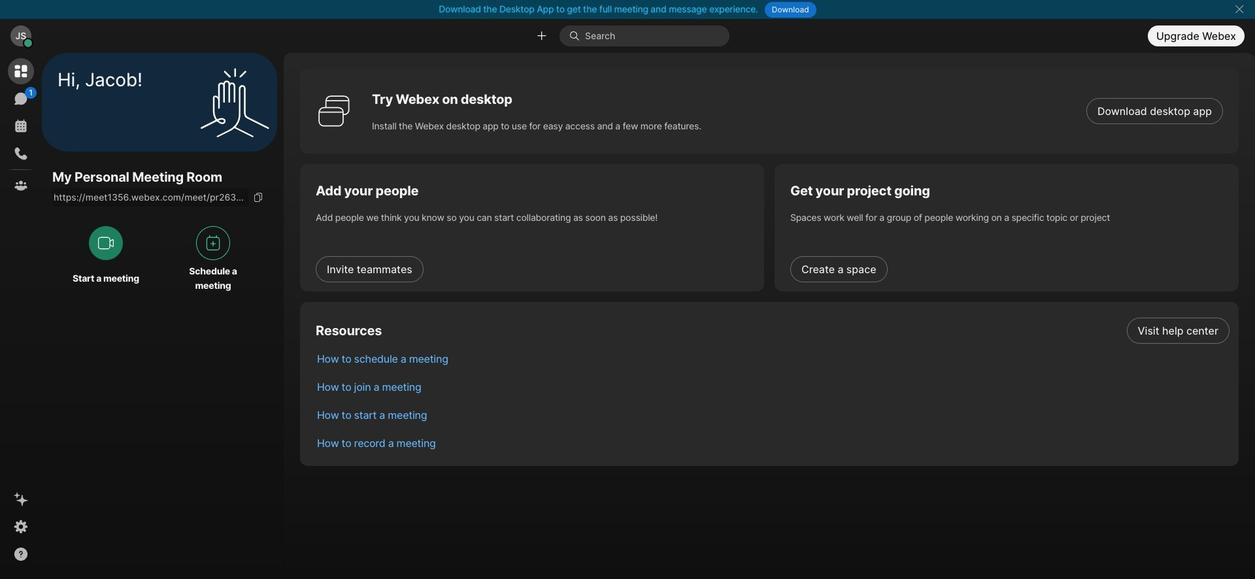 Task type: vqa. For each thing, say whether or not it's contained in the screenshot.
"Meetings" tab
no



Task type: describe. For each thing, give the bounding box(es) containing it.
2 list item from the top
[[307, 345, 1239, 373]]

two hands high fiving image
[[196, 63, 274, 142]]

4 list item from the top
[[307, 401, 1239, 429]]



Task type: locate. For each thing, give the bounding box(es) containing it.
cancel_16 image
[[1235, 4, 1245, 14]]

3 list item from the top
[[307, 373, 1239, 401]]

1 list item from the top
[[307, 317, 1239, 345]]

5 list item from the top
[[307, 429, 1239, 457]]

webex tab list
[[8, 58, 37, 199]]

list item
[[307, 317, 1239, 345], [307, 345, 1239, 373], [307, 373, 1239, 401], [307, 401, 1239, 429], [307, 429, 1239, 457]]

navigation
[[0, 53, 42, 579]]

None text field
[[52, 189, 249, 207]]



